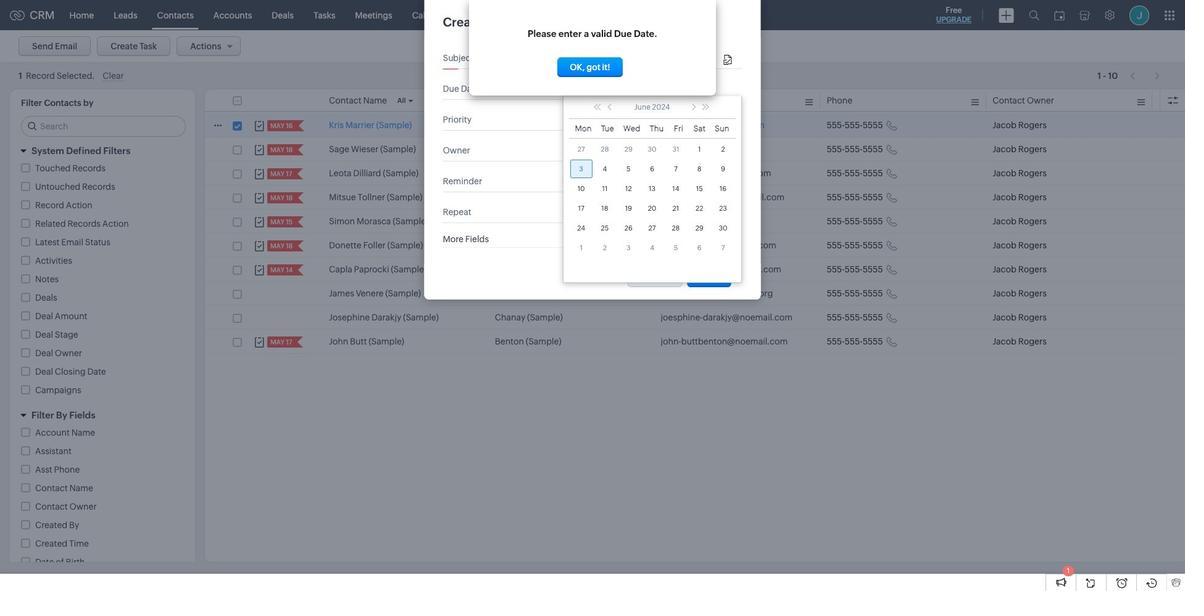 Task type: describe. For each thing, give the bounding box(es) containing it.
Search text field
[[22, 117, 185, 136]]

logo image
[[10, 10, 25, 20]]

search element
[[1022, 0, 1047, 30]]

search image
[[1029, 10, 1040, 20]]

create menu image
[[999, 8, 1014, 23]]

subject name lookup image
[[724, 55, 732, 65]]

create menu element
[[991, 0, 1022, 30]]

profile image
[[1130, 5, 1149, 25]]

MMM d, yyyy text field
[[563, 86, 631, 96]]



Task type: vqa. For each thing, say whether or not it's contained in the screenshot.
The Other Modules field on the top right of page
no



Task type: locate. For each thing, give the bounding box(es) containing it.
2 navigation from the top
[[1124, 67, 1167, 85]]

None button
[[558, 57, 623, 77], [628, 268, 682, 288], [558, 57, 623, 77], [628, 268, 682, 288]]

1 navigation from the top
[[1124, 67, 1167, 85]]

row group
[[205, 114, 1185, 354]]

None text field
[[563, 54, 721, 64]]

calendar image
[[1054, 10, 1065, 20]]

navigation
[[1124, 67, 1167, 85], [1124, 67, 1167, 85]]

None submit
[[687, 268, 731, 288]]

profile element
[[1122, 0, 1157, 30]]



